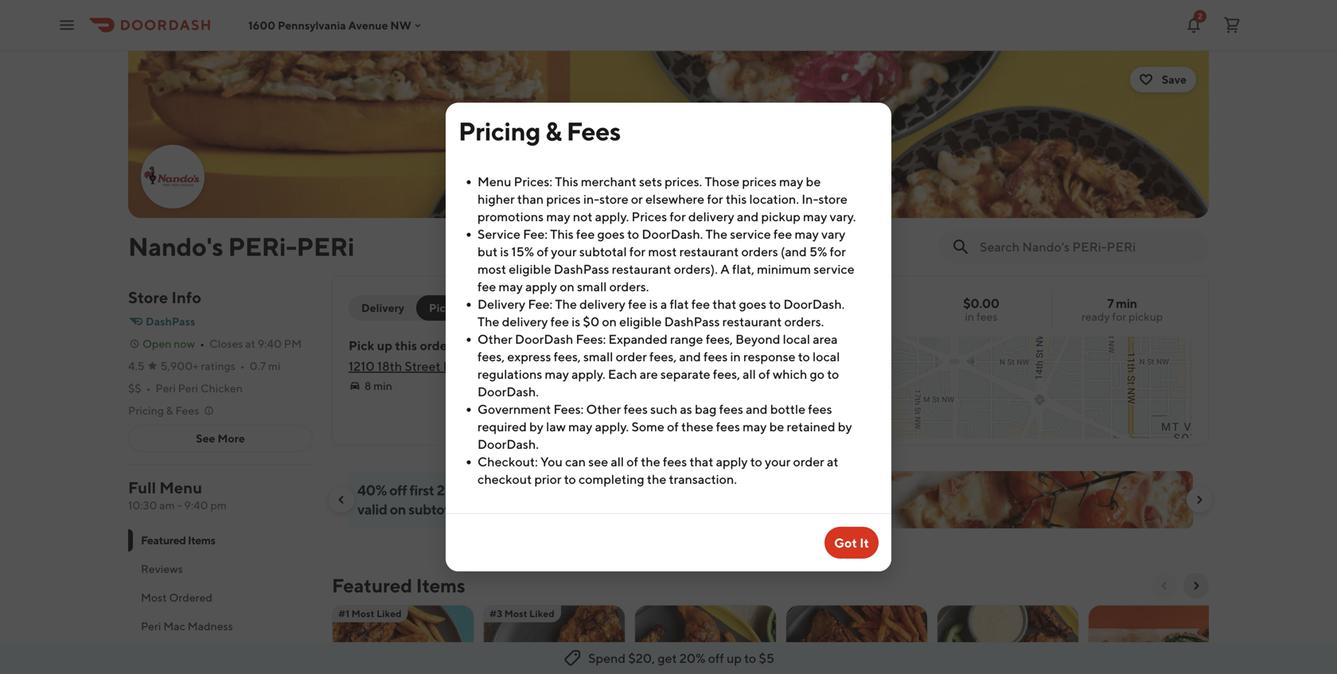 Task type: describe. For each thing, give the bounding box(es) containing it.
0.7
[[250, 359, 266, 373]]

#3 most liked button
[[483, 605, 626, 674]]

1 vertical spatial previous button of carousel image
[[1158, 580, 1171, 592]]

0 vertical spatial local
[[783, 332, 810, 347]]

service
[[478, 226, 521, 242]]

pricing for pricing & fees button
[[128, 404, 164, 417]]

fees, up regulations
[[478, 349, 505, 364]]

0 vertical spatial the
[[641, 454, 660, 469]]

0 vertical spatial fees:
[[576, 332, 606, 347]]

get
[[658, 651, 677, 666]]

2 vertical spatial delivery
[[502, 314, 548, 329]]

see
[[196, 432, 215, 445]]

group
[[500, 301, 534, 314]]

fees, up are
[[650, 349, 677, 364]]

for inside 7 min ready for pickup
[[1112, 310, 1127, 323]]

1 horizontal spatial the
[[555, 297, 577, 312]]

boneless breast image
[[484, 605, 625, 674]]

for down elsewhere
[[670, 209, 686, 224]]

0 horizontal spatial your
[[551, 244, 577, 259]]

may down in-
[[803, 209, 827, 224]]

in-
[[802, 191, 819, 207]]

1 vertical spatial other
[[586, 402, 621, 417]]

#3
[[490, 608, 502, 619]]

5,900+ ratings •
[[160, 359, 245, 373]]

pick
[[349, 338, 374, 353]]

0 vertical spatial previous button of carousel image
[[335, 494, 348, 506]]

reviews
[[141, 562, 183, 576]]

menu prices: this merchant sets prices. those prices may be higher than prices in-store or elsewhere for this location. in-store promotions may not apply. ​​prices for delivery and pickup may vary. service fee: this fee goes to doordash. the service fee may vary but is 15% of your subtotal for most restaurant orders (and 5% for most eligible dashpass restaurant orders). a flat, minimum service fee may apply on small orders. delivery fee: the delivery fee is a flat fee that goes to doordash. the delivery fee is $0 on eligible dashpass restaurant orders. other doordash fees: expanded range fees, beyond local area fees, express fees, small order fees, and fees in response to local regulations may apply. each are separate fees, all of which go to doordash. government fees: other fees such as bag fees and bottle fees required by law may apply. some of these fees may be retained by doordash. checkout: you can see all of the fees that apply to your order at checkout prior to completing the transaction.
[[478, 174, 856, 487]]

reviews button
[[128, 555, 313, 584]]

1210 18th street northwest link
[[349, 359, 505, 374]]

for down those
[[707, 191, 723, 207]]

1 vertical spatial the
[[647, 472, 667, 487]]

(and
[[781, 244, 807, 259]]

merchant
[[581, 174, 637, 189]]

group order button
[[491, 295, 576, 321]]

1 horizontal spatial featured items
[[332, 574, 465, 597]]

fee left a
[[628, 297, 647, 312]]

1 vertical spatial apply.
[[572, 367, 606, 382]]

pricing & fees button
[[128, 403, 215, 419]]

group order
[[500, 301, 567, 314]]

nando's peri-peri
[[128, 232, 354, 262]]

it
[[860, 535, 869, 550]]

1 store from the left
[[600, 191, 629, 207]]

0 vertical spatial featured
[[141, 534, 186, 547]]

fees for pricing & fees dialog
[[567, 116, 621, 146]]

peri down 5,900+
[[178, 382, 198, 395]]

0 horizontal spatial be
[[769, 419, 784, 434]]

fees, down doordash
[[554, 349, 581, 364]]

checkout
[[478, 472, 532, 487]]

more
[[218, 432, 245, 445]]

$20,
[[628, 651, 655, 666]]

1 vertical spatial is
[[649, 297, 658, 312]]

1 horizontal spatial all
[[743, 367, 756, 382]]

pm
[[210, 499, 227, 512]]

0 vertical spatial •
[[200, 337, 205, 350]]

$$
[[128, 382, 141, 395]]

0 vertical spatial 9:40
[[258, 337, 282, 350]]

now
[[174, 337, 195, 350]]

7 min ready for pickup
[[1082, 296, 1163, 323]]

spend $20, get 20% off up to $5
[[588, 651, 774, 666]]

with
[[571, 482, 599, 499]]

5%
[[810, 244, 827, 259]]

40% off first 2 orders up to $10 off with 40welcome, valid on subtotals $15
[[357, 482, 698, 518]]

1600 pennsylvania avenue nw
[[248, 19, 411, 32]]

a
[[721, 262, 730, 277]]

1 vertical spatial that
[[690, 454, 714, 469]]

sets
[[639, 174, 662, 189]]

got
[[834, 535, 857, 550]]

1/2 chicken image
[[333, 605, 474, 674]]

to inside 40% off first 2 orders up to $10 off with 40welcome, valid on subtotals $15
[[509, 482, 522, 499]]

1210
[[349, 359, 375, 374]]

2 vertical spatial apply.
[[595, 419, 629, 434]]

fee up doordash
[[551, 314, 569, 329]]

1600 pennsylvania avenue nw button
[[248, 19, 424, 32]]

may right the "law"
[[568, 419, 593, 434]]

pickup inside 7 min ready for pickup
[[1129, 310, 1163, 323]]

1 vertical spatial delivery
[[580, 297, 626, 312]]

-
[[177, 499, 182, 512]]

0 horizontal spatial service
[[730, 226, 771, 242]]

store
[[128, 288, 168, 307]]

up for spend
[[727, 651, 742, 666]]

0 vertical spatial and
[[737, 209, 759, 224]]

0 horizontal spatial featured items
[[141, 534, 215, 547]]

1 vertical spatial •
[[240, 359, 245, 373]]

2 vertical spatial restaurant
[[722, 314, 782, 329]]

fees, up bag
[[713, 367, 740, 382]]

1 vertical spatial fee:
[[528, 297, 553, 312]]

8 min
[[365, 379, 392, 392]]

featured inside featured items heading
[[332, 574, 412, 597]]

subtotal
[[579, 244, 627, 259]]

0 horizontal spatial dashpass
[[146, 315, 195, 328]]

valid
[[357, 501, 387, 518]]

1 horizontal spatial service
[[814, 262, 855, 277]]

those
[[705, 174, 740, 189]]

for right subtotal
[[630, 244, 646, 259]]

fees inside $0.00 in fees
[[977, 310, 998, 323]]

in inside menu prices: this merchant sets prices. those prices may be higher than prices in-store or elsewhere for this location. in-store promotions may not apply. ​​prices for delivery and pickup may vary. service fee: this fee goes to doordash. the service fee may vary but is 15% of your subtotal for most restaurant orders (and 5% for most eligible dashpass restaurant orders). a flat, minimum service fee may apply on small orders. delivery fee: the delivery fee is a flat fee that goes to doordash. the delivery fee is $0 on eligible dashpass restaurant orders. other doordash fees: expanded range fees, beyond local area fees, express fees, small order fees, and fees in response to local regulations may apply. each are separate fees, all of which go to doordash. government fees: other fees such as bag fees and bottle fees required by law may apply. some of these fees may be retained by doordash. checkout: you can see all of the fees that apply to your order at checkout prior to completing the transaction.
[[730, 349, 741, 364]]

​​prices
[[632, 209, 667, 224]]

chicken
[[200, 382, 243, 395]]

are
[[640, 367, 658, 382]]

law
[[546, 419, 566, 434]]

1 vertical spatial this
[[550, 226, 574, 242]]

each
[[608, 367, 637, 382]]

0 horizontal spatial all
[[611, 454, 624, 469]]

of down 'response'
[[759, 367, 770, 382]]

expanded
[[609, 332, 668, 347]]

0 horizontal spatial most
[[141, 591, 167, 604]]

most for #3 most liked
[[504, 608, 527, 619]]

info
[[171, 288, 201, 307]]

on inside 40% off first 2 orders up to $10 off with 40welcome, valid on subtotals $15
[[390, 501, 406, 518]]

1 vertical spatial fees:
[[554, 402, 584, 417]]

1 horizontal spatial apply
[[716, 454, 748, 469]]

min for 7
[[1116, 296, 1137, 311]]

1 vertical spatial restaurant
[[612, 262, 671, 277]]

doordash
[[515, 332, 573, 347]]

liked for #3 most liked
[[530, 608, 555, 619]]

may down "express"
[[545, 367, 569, 382]]

0 vertical spatial the
[[706, 226, 728, 242]]

closes
[[209, 337, 243, 350]]

delivery inside radio
[[361, 301, 404, 314]]

1 horizontal spatial order
[[616, 349, 647, 364]]

may left retained
[[743, 419, 767, 434]]

fee down not on the top left of page
[[576, 226, 595, 242]]

range
[[670, 332, 703, 347]]

pricing & fees for pricing & fees dialog
[[459, 116, 621, 146]]

but
[[478, 244, 498, 259]]

2 vertical spatial •
[[146, 382, 151, 395]]

• closes at 9:40 pm
[[200, 337, 302, 350]]

1 horizontal spatial be
[[806, 174, 821, 189]]

first
[[410, 482, 434, 499]]

than
[[517, 191, 544, 207]]

#1 most liked button
[[332, 605, 474, 674]]

1 horizontal spatial orders.
[[785, 314, 824, 329]]

0 horizontal spatial most
[[478, 262, 506, 277]]

2 horizontal spatial dashpass
[[664, 314, 720, 329]]

mi
[[268, 359, 281, 373]]

order methods option group
[[349, 295, 478, 321]]

at:
[[455, 338, 470, 353]]

Delivery radio
[[349, 295, 427, 321]]

1 horizontal spatial prices
[[742, 174, 777, 189]]

may left not on the top left of page
[[546, 209, 570, 224]]

2 horizontal spatial off
[[708, 651, 724, 666]]

express
[[507, 349, 551, 364]]

spicy chicken caesar wrap image
[[1089, 605, 1230, 674]]

1 vertical spatial prices
[[546, 191, 581, 207]]

retained
[[787, 419, 836, 434]]

doordash. up the checkout:
[[478, 437, 539, 452]]

full chicken platter image
[[786, 605, 927, 674]]

1 horizontal spatial is
[[572, 314, 580, 329]]

$15
[[469, 501, 491, 518]]

2 vertical spatial the
[[478, 314, 500, 329]]

1 vertical spatial eligible
[[619, 314, 662, 329]]

open
[[142, 337, 171, 350]]

0 horizontal spatial eligible
[[509, 262, 551, 277]]

1 horizontal spatial on
[[560, 279, 575, 294]]

0 vertical spatial is
[[500, 244, 509, 259]]

response
[[744, 349, 796, 364]]

1 horizontal spatial your
[[765, 454, 791, 469]]

map region
[[351, 137, 1337, 544]]

fee right flat
[[692, 297, 710, 312]]

2 store from the left
[[819, 191, 848, 207]]

which
[[773, 367, 807, 382]]

1 vertical spatial local
[[813, 349, 840, 364]]

0 vertical spatial apply
[[525, 279, 557, 294]]

fee up (and
[[774, 226, 792, 242]]

1 horizontal spatial dashpass
[[554, 262, 609, 277]]

8
[[365, 379, 371, 392]]

open menu image
[[57, 16, 76, 35]]

0 vertical spatial restaurant
[[680, 244, 739, 259]]

$0
[[583, 314, 600, 329]]

5,900+
[[160, 359, 199, 373]]

am
[[159, 499, 175, 512]]

orders inside 40% off first 2 orders up to $10 off with 40welcome, valid on subtotals $15
[[447, 482, 487, 499]]

order
[[536, 301, 567, 314]]

pricing & fees for pricing & fees button
[[128, 404, 199, 417]]

beyond
[[736, 332, 781, 347]]

transaction.
[[669, 472, 737, 487]]

ready
[[1082, 310, 1110, 323]]

for down vary
[[830, 244, 846, 259]]

save button
[[1130, 67, 1196, 92]]

1 vertical spatial and
[[679, 349, 701, 364]]

doordash. up area
[[784, 297, 845, 312]]

2 horizontal spatial on
[[602, 314, 617, 329]]

separate
[[661, 367, 711, 382]]

next button of carousel image
[[1190, 580, 1203, 592]]

0 horizontal spatial off
[[389, 482, 407, 499]]

two 1/4 chicken legs image
[[635, 605, 776, 674]]

peri mac madness
[[141, 620, 233, 633]]

spend
[[588, 651, 626, 666]]

0 horizontal spatial items
[[188, 534, 215, 547]]

0 horizontal spatial orders.
[[609, 279, 649, 294]]

in inside $0.00 in fees
[[965, 310, 974, 323]]

may up group in the left top of the page
[[499, 279, 523, 294]]

got it button
[[825, 527, 879, 559]]

such
[[650, 402, 678, 417]]



Task type: vqa. For each thing, say whether or not it's contained in the screenshot.
Lemon
no



Task type: locate. For each thing, give the bounding box(es) containing it.
be down the bottle in the bottom right of the page
[[769, 419, 784, 434]]

liked inside button
[[530, 608, 555, 619]]

peri up pricing & fees button
[[156, 382, 176, 395]]

menu up the -
[[159, 478, 202, 497]]

most right #3
[[504, 608, 527, 619]]

this inside pick up this order at: 1210 18th street northwest
[[395, 338, 417, 353]]

is right but
[[500, 244, 509, 259]]

fees for pricing & fees button
[[175, 404, 199, 417]]

up up 18th
[[377, 338, 393, 353]]

go
[[810, 367, 825, 382]]

small
[[577, 279, 607, 294], [583, 349, 613, 364]]

next button of carousel image
[[1193, 494, 1206, 506]]

min right 7
[[1116, 296, 1137, 311]]

2 liked from the left
[[530, 608, 555, 619]]

0 vertical spatial on
[[560, 279, 575, 294]]

0 horizontal spatial pricing & fees
[[128, 404, 199, 417]]

$0.00 in fees
[[963, 296, 1000, 323]]

0 horizontal spatial &
[[166, 404, 173, 417]]

see
[[588, 454, 608, 469]]

full menu 10:30 am - 9:40 pm
[[128, 478, 227, 512]]

liked down featured items heading
[[377, 608, 402, 619]]

goes
[[597, 226, 625, 242], [739, 297, 767, 312]]

1 vertical spatial service
[[814, 262, 855, 277]]

for right 'ready'
[[1112, 310, 1127, 323]]

0 vertical spatial apply.
[[595, 209, 629, 224]]

pricing inside dialog
[[459, 116, 541, 146]]

may up location. on the top
[[779, 174, 804, 189]]

1 vertical spatial &
[[166, 404, 173, 417]]

save
[[1162, 73, 1187, 86]]

0 vertical spatial be
[[806, 174, 821, 189]]

0.7 mi
[[250, 359, 281, 373]]

9:40 up 0.7 mi
[[258, 337, 282, 350]]

all down 'response'
[[743, 367, 756, 382]]

orders. up area
[[785, 314, 824, 329]]

2 horizontal spatial order
[[793, 454, 825, 469]]

•
[[200, 337, 205, 350], [240, 359, 245, 373], [146, 382, 151, 395]]

store info
[[128, 288, 201, 307]]

up up $15
[[490, 482, 507, 499]]

all
[[743, 367, 756, 382], [611, 454, 624, 469]]

that up transaction.
[[690, 454, 714, 469]]

off right $10
[[551, 482, 568, 499]]

1 vertical spatial min
[[374, 379, 392, 392]]

1 vertical spatial in
[[730, 349, 741, 364]]

checkout:
[[478, 454, 538, 469]]

apply. left some
[[595, 419, 629, 434]]

liked inside button
[[377, 608, 402, 619]]

local down area
[[813, 349, 840, 364]]

• right $$
[[146, 382, 151, 395]]

2 horizontal spatial is
[[649, 297, 658, 312]]

on
[[560, 279, 575, 294], [602, 314, 617, 329], [390, 501, 406, 518]]

peri left mac
[[141, 620, 161, 633]]

2 horizontal spatial up
[[727, 651, 742, 666]]

restaurant
[[680, 244, 739, 259], [612, 262, 671, 277], [722, 314, 782, 329]]

0 horizontal spatial up
[[377, 338, 393, 353]]

be up in-
[[806, 174, 821, 189]]

some
[[632, 419, 665, 434]]

40welcome,
[[601, 482, 698, 499]]

full
[[128, 478, 156, 497]]

1 vertical spatial featured
[[332, 574, 412, 597]]

2 vertical spatial on
[[390, 501, 406, 518]]

avenue
[[348, 19, 388, 32]]

1 vertical spatial pricing
[[128, 404, 164, 417]]

of up completing
[[627, 454, 638, 469]]

pick up this order at: 1210 18th street northwest
[[349, 338, 505, 374]]

promotions
[[478, 209, 544, 224]]

store
[[600, 191, 629, 207], [819, 191, 848, 207]]

in-
[[583, 191, 600, 207]]

most right '#1'
[[352, 608, 375, 619]]

apply. down in-
[[595, 209, 629, 224]]

1 horizontal spatial goes
[[739, 297, 767, 312]]

0 vertical spatial pricing
[[459, 116, 541, 146]]

the up 40welcome,
[[641, 454, 660, 469]]

up inside 40% off first 2 orders up to $10 off with 40welcome, valid on subtotals $15
[[490, 482, 507, 499]]

0 horizontal spatial liked
[[377, 608, 402, 619]]

min for 8
[[374, 379, 392, 392]]

at inside menu prices: this merchant sets prices. those prices may be higher than prices in-store or elsewhere for this location. in-store promotions may not apply. ​​prices for delivery and pickup may vary. service fee: this fee goes to doordash. the service fee may vary but is 15% of your subtotal for most restaurant orders (and 5% for most eligible dashpass restaurant orders). a flat, minimum service fee may apply on small orders. delivery fee: the delivery fee is a flat fee that goes to doordash. the delivery fee is $0 on eligible dashpass restaurant orders. other doordash fees: expanded range fees, beyond local area fees, express fees, small order fees, and fees in response to local regulations may apply. each are separate fees, all of which go to doordash. government fees: other fees such as bag fees and bottle fees required by law may apply. some of these fees may be retained by doordash. checkout: you can see all of the fees that apply to your order at checkout prior to completing the transaction.
[[827, 454, 839, 469]]

1 horizontal spatial eligible
[[619, 314, 662, 329]]

min inside 7 min ready for pickup
[[1116, 296, 1137, 311]]

fee: up doordash
[[528, 297, 553, 312]]

1 horizontal spatial store
[[819, 191, 848, 207]]

your
[[551, 244, 577, 259], [765, 454, 791, 469]]

not
[[573, 209, 593, 224]]

0 horizontal spatial store
[[600, 191, 629, 207]]

1 horizontal spatial pricing & fees
[[459, 116, 621, 146]]

the up a
[[706, 226, 728, 242]]

1 horizontal spatial fees
[[567, 116, 621, 146]]

0 horizontal spatial other
[[478, 332, 513, 347]]

featured items up 'reviews' at the bottom left of page
[[141, 534, 215, 547]]

bag
[[695, 402, 717, 417]]

& for pricing & fees dialog
[[545, 116, 562, 146]]

$0.00
[[963, 296, 1000, 311]]

menu inside menu prices: this merchant sets prices. those prices may be higher than prices in-store or elsewhere for this location. in-store promotions may not apply. ​​prices for delivery and pickup may vary. service fee: this fee goes to doordash. the service fee may vary but is 15% of your subtotal for most restaurant orders (and 5% for most eligible dashpass restaurant orders). a flat, minimum service fee may apply on small orders. delivery fee: the delivery fee is a flat fee that goes to doordash. the delivery fee is $0 on eligible dashpass restaurant orders. other doordash fees: expanded range fees, beyond local area fees, express fees, small order fees, and fees in response to local regulations may apply. each are separate fees, all of which go to doordash. government fees: other fees such as bag fees and bottle fees required by law may apply. some of these fees may be retained by doordash. checkout: you can see all of the fees that apply to your order at checkout prior to completing the transaction.
[[478, 174, 511, 189]]

1 vertical spatial this
[[395, 338, 417, 353]]

menu
[[478, 174, 511, 189], [159, 478, 202, 497]]

see more
[[196, 432, 245, 445]]

0 vertical spatial most
[[648, 244, 677, 259]]

liked for #1 most liked
[[377, 608, 402, 619]]

0 horizontal spatial fees
[[175, 404, 199, 417]]

goes up subtotal
[[597, 226, 625, 242]]

as
[[680, 402, 692, 417]]

featured items heading
[[332, 573, 465, 599]]

Pickup radio
[[416, 295, 478, 321]]

fee down but
[[478, 279, 496, 294]]

12 wings image
[[938, 605, 1079, 674]]

fees up merchant on the top left of the page
[[567, 116, 621, 146]]

delivery
[[688, 209, 734, 224], [580, 297, 626, 312], [502, 314, 548, 329]]

service
[[730, 226, 771, 242], [814, 262, 855, 277]]

0 vertical spatial that
[[713, 297, 737, 312]]

1 horizontal spatial local
[[813, 349, 840, 364]]

2 by from the left
[[838, 419, 852, 434]]

2 inside 40% off first 2 orders up to $10 off with 40welcome, valid on subtotals $15
[[437, 482, 445, 499]]

1 vertical spatial the
[[555, 297, 577, 312]]

fee: up 15%
[[523, 226, 548, 242]]

0 horizontal spatial is
[[500, 244, 509, 259]]

fees, right range
[[706, 332, 733, 347]]

1 by from the left
[[529, 419, 544, 434]]

by left the "law"
[[529, 419, 544, 434]]

peri
[[297, 232, 354, 262]]

doordash.
[[642, 226, 703, 242], [784, 297, 845, 312], [478, 384, 539, 399], [478, 437, 539, 452]]

fees,
[[706, 332, 733, 347], [478, 349, 505, 364], [554, 349, 581, 364], [650, 349, 677, 364], [713, 367, 740, 382]]

pennsylvania
[[278, 19, 346, 32]]

higher
[[478, 191, 515, 207]]

1 vertical spatial 9:40
[[184, 499, 208, 512]]

fees down $$ • peri peri chicken
[[175, 404, 199, 417]]

menu inside full menu 10:30 am - 9:40 pm
[[159, 478, 202, 497]]

nando's peri-peri image
[[128, 51, 1209, 218], [142, 146, 203, 207]]

1 vertical spatial small
[[583, 349, 613, 364]]

1 horizontal spatial at
[[827, 454, 839, 469]]

0 horizontal spatial previous button of carousel image
[[335, 494, 348, 506]]

may up 5%
[[795, 226, 819, 242]]

doordash. down regulations
[[478, 384, 539, 399]]

ratings
[[201, 359, 235, 373]]

and left the bottle in the bottom right of the page
[[746, 402, 768, 417]]

1 horizontal spatial 2
[[1198, 12, 1203, 21]]

0 vertical spatial this
[[555, 174, 579, 189]]

your down retained
[[765, 454, 791, 469]]

pricing & fees down $$ • peri peri chicken
[[128, 404, 199, 417]]

peri inside button
[[141, 620, 161, 633]]

items up 1/2 chicken image
[[416, 574, 465, 597]]

1 liked from the left
[[377, 608, 402, 619]]

0 horizontal spatial pricing
[[128, 404, 164, 417]]

bottle
[[770, 402, 806, 417]]

of right 15%
[[537, 244, 549, 259]]

& inside button
[[166, 404, 173, 417]]

powered by google image
[[521, 416, 568, 431]]

up for 40%
[[490, 482, 507, 499]]

liked right #3
[[530, 608, 555, 619]]

1 horizontal spatial previous button of carousel image
[[1158, 580, 1171, 592]]

pickup inside menu prices: this merchant sets prices. those prices may be higher than prices in-store or elsewhere for this location. in-store promotions may not apply. ​​prices for delivery and pickup may vary. service fee: this fee goes to doordash. the service fee may vary but is 15% of your subtotal for most restaurant orders (and 5% for most eligible dashpass restaurant orders). a flat, minimum service fee may apply on small orders. delivery fee: the delivery fee is a flat fee that goes to doordash. the delivery fee is $0 on eligible dashpass restaurant orders. other doordash fees: expanded range fees, beyond local area fees, express fees, small order fees, and fees in response to local regulations may apply. each are separate fees, all of which go to doordash. government fees: other fees such as bag fees and bottle fees required by law may apply. some of these fees may be retained by doordash. checkout: you can see all of the fees that apply to your order at checkout prior to completing the transaction.
[[761, 209, 801, 224]]

most ordered button
[[128, 584, 313, 612]]

2 vertical spatial and
[[746, 402, 768, 417]]

1 vertical spatial orders.
[[785, 314, 824, 329]]

that down a
[[713, 297, 737, 312]]

most for #1 most liked
[[352, 608, 375, 619]]

pricing for pricing & fees dialog
[[459, 116, 541, 146]]

completing
[[579, 472, 645, 487]]

local left area
[[783, 332, 810, 347]]

dashpass up range
[[664, 314, 720, 329]]

previous button of carousel image
[[335, 494, 348, 506], [1158, 580, 1171, 592]]

the
[[706, 226, 728, 242], [555, 297, 577, 312], [478, 314, 500, 329]]

this
[[726, 191, 747, 207], [395, 338, 417, 353]]

minimum
[[757, 262, 811, 277]]

1 horizontal spatial featured
[[332, 574, 412, 597]]

featured up 'reviews' at the bottom left of page
[[141, 534, 186, 547]]

dashpass down subtotal
[[554, 262, 609, 277]]

featured up #1 most liked
[[332, 574, 412, 597]]

subtotals
[[408, 501, 467, 518]]

fee:
[[523, 226, 548, 242], [528, 297, 553, 312]]

at up 0.7
[[245, 337, 255, 350]]

pricing inside button
[[128, 404, 164, 417]]

0 horizontal spatial order
[[420, 338, 452, 353]]

0 horizontal spatial the
[[478, 314, 500, 329]]

nw
[[390, 19, 411, 32]]

1 vertical spatial most
[[478, 262, 506, 277]]

this inside menu prices: this merchant sets prices. those prices may be higher than prices in-store or elsewhere for this location. in-store promotions may not apply. ​​prices for delivery and pickup may vary. service fee: this fee goes to doordash. the service fee may vary but is 15% of your subtotal for most restaurant orders (and 5% for most eligible dashpass restaurant orders). a flat, minimum service fee may apply on small orders. delivery fee: the delivery fee is a flat fee that goes to doordash. the delivery fee is $0 on eligible dashpass restaurant orders. other doordash fees: expanded range fees, beyond local area fees, express fees, small order fees, and fees in response to local regulations may apply. each are separate fees, all of which go to doordash. government fees: other fees such as bag fees and bottle fees required by law may apply. some of these fees may be retained by doordash. checkout: you can see all of the fees that apply to your order at checkout prior to completing the transaction.
[[726, 191, 747, 207]]

most ordered
[[141, 591, 213, 604]]

Item Search search field
[[980, 238, 1196, 256]]

40%
[[357, 482, 387, 499]]

0 horizontal spatial at
[[245, 337, 255, 350]]

delivery inside menu prices: this merchant sets prices. those prices may be higher than prices in-store or elsewhere for this location. in-store promotions may not apply. ​​prices for delivery and pickup may vary. service fee: this fee goes to doordash. the service fee may vary but is 15% of your subtotal for most restaurant orders (and 5% for most eligible dashpass restaurant orders). a flat, minimum service fee may apply on small orders. delivery fee: the delivery fee is a flat fee that goes to doordash. the delivery fee is $0 on eligible dashpass restaurant orders. other doordash fees: expanded range fees, beyond local area fees, express fees, small order fees, and fees in response to local regulations may apply. each are separate fees, all of which go to doordash. government fees: other fees such as bag fees and bottle fees required by law may apply. some of these fees may be retained by doordash. checkout: you can see all of the fees that apply to your order at checkout prior to completing the transaction.
[[478, 297, 526, 312]]

0 horizontal spatial min
[[374, 379, 392, 392]]

1 horizontal spatial pricing
[[459, 116, 541, 146]]

0 vertical spatial eligible
[[509, 262, 551, 277]]

service down 5%
[[814, 262, 855, 277]]

on up order
[[560, 279, 575, 294]]

1 horizontal spatial by
[[838, 419, 852, 434]]

featured items
[[141, 534, 215, 547], [332, 574, 465, 597]]

0 vertical spatial min
[[1116, 296, 1137, 311]]

prior
[[534, 472, 562, 487]]

0 vertical spatial other
[[478, 332, 513, 347]]

pricing & fees dialog
[[446, 103, 892, 572]]

other right 'at:'
[[478, 332, 513, 347]]

20%
[[680, 651, 706, 666]]

1 vertical spatial at
[[827, 454, 839, 469]]

this down not on the top left of page
[[550, 226, 574, 242]]

pickup down location. on the top
[[761, 209, 801, 224]]

of down such
[[667, 419, 679, 434]]

peri
[[156, 382, 176, 395], [178, 382, 198, 395], [141, 620, 161, 633]]

0 vertical spatial small
[[577, 279, 607, 294]]

1 horizontal spatial items
[[416, 574, 465, 597]]

and down range
[[679, 349, 701, 364]]

flat,
[[732, 262, 755, 277]]

0 horizontal spatial menu
[[159, 478, 202, 497]]

delivery up doordash
[[502, 314, 548, 329]]

& inside dialog
[[545, 116, 562, 146]]

0 vertical spatial fee:
[[523, 226, 548, 242]]

is left $0
[[572, 314, 580, 329]]

1 horizontal spatial off
[[551, 482, 568, 499]]

order inside pick up this order at: 1210 18th street northwest
[[420, 338, 452, 353]]

pm
[[284, 337, 302, 350]]

#1 most liked
[[338, 608, 402, 619]]

18th
[[377, 359, 402, 374]]

1 vertical spatial goes
[[739, 297, 767, 312]]

1 horizontal spatial min
[[1116, 296, 1137, 311]]

fees inside button
[[175, 404, 199, 417]]

can
[[565, 454, 586, 469]]

• right now
[[200, 337, 205, 350]]

0 vertical spatial orders
[[742, 244, 778, 259]]

on right $0
[[602, 314, 617, 329]]

eligible up expanded
[[619, 314, 662, 329]]

this right "prices:"
[[555, 174, 579, 189]]

orders inside menu prices: this merchant sets prices. those prices may be higher than prices in-store or elsewhere for this location. in-store promotions may not apply. ​​prices for delivery and pickup may vary. service fee: this fee goes to doordash. the service fee may vary but is 15% of your subtotal for most restaurant orders (and 5% for most eligible dashpass restaurant orders). a flat, minimum service fee may apply on small orders. delivery fee: the delivery fee is a flat fee that goes to doordash. the delivery fee is $0 on eligible dashpass restaurant orders. other doordash fees: expanded range fees, beyond local area fees, express fees, small order fees, and fees in response to local regulations may apply. each are separate fees, all of which go to doordash. government fees: other fees such as bag fees and bottle fees required by law may apply. some of these fees may be retained by doordash. checkout: you can see all of the fees that apply to your order at checkout prior to completing the transaction.
[[742, 244, 778, 259]]

at
[[245, 337, 255, 350], [827, 454, 839, 469]]

0 horizontal spatial local
[[783, 332, 810, 347]]

9:40 right the -
[[184, 499, 208, 512]]

0 vertical spatial fees
[[567, 116, 621, 146]]

up inside pick up this order at: 1210 18th street northwest
[[377, 338, 393, 353]]

doordash. down ​​prices
[[642, 226, 703, 242]]

the
[[641, 454, 660, 469], [647, 472, 667, 487]]

menu up higher
[[478, 174, 511, 189]]

prices up location. on the top
[[742, 174, 777, 189]]

orders up flat,
[[742, 244, 778, 259]]

notification bell image
[[1185, 16, 1204, 35]]

the right completing
[[647, 472, 667, 487]]

most inside button
[[504, 608, 527, 619]]

0 vertical spatial at
[[245, 337, 255, 350]]

eligible down 15%
[[509, 262, 551, 277]]

store down merchant on the top left of the page
[[600, 191, 629, 207]]

pickup right 7
[[1129, 310, 1163, 323]]

& for pricing & fees button
[[166, 404, 173, 417]]

fees inside dialog
[[567, 116, 621, 146]]

previous button of carousel image left 40%
[[335, 494, 348, 506]]

regulations
[[478, 367, 542, 382]]

1 vertical spatial pickup
[[1129, 310, 1163, 323]]

2 vertical spatial up
[[727, 651, 742, 666]]

elsewhere
[[646, 191, 705, 207]]

0 vertical spatial delivery
[[688, 209, 734, 224]]

2
[[1198, 12, 1203, 21], [437, 482, 445, 499]]

1 vertical spatial fees
[[175, 404, 199, 417]]

0 vertical spatial in
[[965, 310, 974, 323]]

this up street
[[395, 338, 417, 353]]

pricing & fees inside button
[[128, 404, 199, 417]]

dashpass up open now
[[146, 315, 195, 328]]

of
[[537, 244, 549, 259], [759, 367, 770, 382], [667, 419, 679, 434], [627, 454, 638, 469]]

0 vertical spatial orders.
[[609, 279, 649, 294]]

0 horizontal spatial •
[[146, 382, 151, 395]]

1 horizontal spatial up
[[490, 482, 507, 499]]

flat
[[670, 297, 689, 312]]

0 vertical spatial &
[[545, 116, 562, 146]]

featured items up #1 most liked
[[332, 574, 465, 597]]

0 items, open order cart image
[[1223, 16, 1242, 35]]

location.
[[749, 191, 799, 207]]

2 horizontal spatial most
[[504, 608, 527, 619]]

delivery
[[478, 297, 526, 312], [361, 301, 404, 314]]

0 vertical spatial menu
[[478, 174, 511, 189]]

store up vary.
[[819, 191, 848, 207]]

0 horizontal spatial 9:40
[[184, 499, 208, 512]]

most down ​​prices
[[648, 244, 677, 259]]

pricing up "prices:"
[[459, 116, 541, 146]]

1 horizontal spatial orders
[[742, 244, 778, 259]]

previous button of carousel image left next button of carousel image
[[1158, 580, 1171, 592]]

items up reviews button
[[188, 534, 215, 547]]

1 horizontal spatial menu
[[478, 174, 511, 189]]

order up the 1210 18th street northwest link
[[420, 338, 452, 353]]

pricing down $$
[[128, 404, 164, 417]]

most
[[141, 591, 167, 604], [352, 608, 375, 619], [504, 608, 527, 619]]

up
[[377, 338, 393, 353], [490, 482, 507, 499], [727, 651, 742, 666]]

0 vertical spatial goes
[[597, 226, 625, 242]]

the left group in the left top of the page
[[478, 314, 500, 329]]

0 horizontal spatial this
[[395, 338, 417, 353]]

#1
[[338, 608, 350, 619]]

vary.
[[830, 209, 856, 224]]

local
[[783, 332, 810, 347], [813, 349, 840, 364]]

ordered
[[169, 591, 213, 604]]

and
[[737, 209, 759, 224], [679, 349, 701, 364], [746, 402, 768, 417]]

apply up transaction.
[[716, 454, 748, 469]]

9:40 inside full menu 10:30 am - 9:40 pm
[[184, 499, 208, 512]]

$$ • peri peri chicken
[[128, 382, 243, 395]]

pickup
[[429, 301, 465, 314]]

0 vertical spatial prices
[[742, 174, 777, 189]]

items inside heading
[[416, 574, 465, 597]]

min
[[1116, 296, 1137, 311], [374, 379, 392, 392]]

1 vertical spatial featured items
[[332, 574, 465, 597]]

delivery up pick at the left bottom of the page
[[361, 301, 404, 314]]

15%
[[512, 244, 534, 259]]

this down those
[[726, 191, 747, 207]]

2 left the 0 items, open order cart image on the top
[[1198, 12, 1203, 21]]

most down 'reviews' at the bottom left of page
[[141, 591, 167, 604]]

pricing & fees inside dialog
[[459, 116, 621, 146]]

other down each
[[586, 402, 621, 417]]

area
[[813, 332, 838, 347]]

peri-
[[228, 232, 297, 262]]



